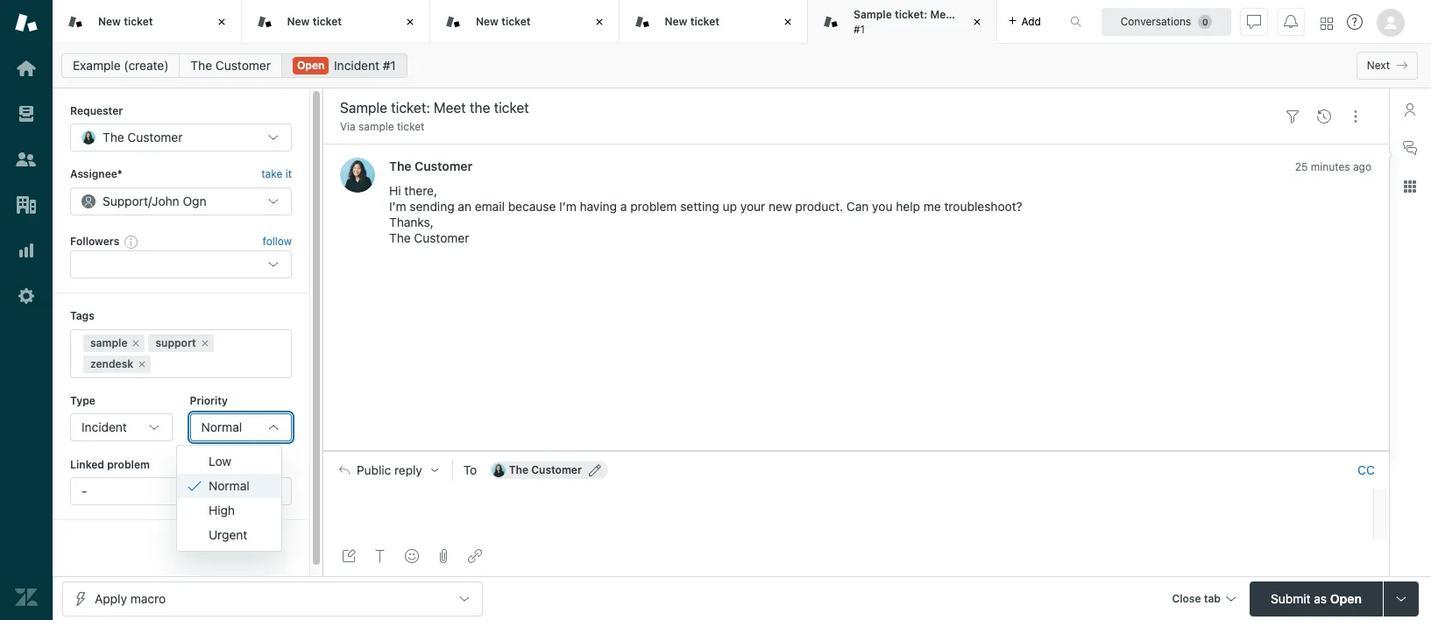 Task type: vqa. For each thing, say whether or not it's contained in the screenshot.
'problem'
yes



Task type: describe. For each thing, give the bounding box(es) containing it.
get started image
[[15, 57, 38, 80]]

ticket inside sample ticket: meet the ticket #1
[[979, 8, 1008, 21]]

ticket actions image
[[1350, 109, 1364, 123]]

incident button
[[70, 414, 172, 442]]

add attachment image
[[437, 550, 451, 564]]

add link (cmd k) image
[[468, 550, 482, 564]]

reporting image
[[15, 239, 38, 262]]

4 new from the left
[[665, 15, 688, 28]]

ago
[[1354, 161, 1372, 174]]

remove image for sample
[[131, 338, 142, 349]]

add
[[1022, 14, 1042, 28]]

cc
[[1358, 463, 1376, 478]]

zendesk image
[[15, 587, 38, 609]]

avatar image
[[340, 158, 375, 193]]

you
[[873, 199, 893, 214]]

problem inside hi there, i'm sending an email because i'm having a problem setting up your new product. can you help me troubleshoot? thanks, the customer
[[631, 199, 677, 214]]

insert emojis image
[[405, 550, 419, 564]]

info on adding followers image
[[125, 235, 139, 249]]

hide composer image
[[849, 444, 863, 458]]

take it button
[[262, 166, 292, 184]]

sample ticket: meet the ticket #1
[[854, 8, 1008, 36]]

customer inside secondary element
[[216, 58, 271, 73]]

get help image
[[1348, 14, 1364, 30]]

admin image
[[15, 285, 38, 308]]

followers
[[70, 235, 119, 248]]

minutes
[[1312, 161, 1351, 174]]

25
[[1296, 161, 1309, 174]]

sending
[[410, 199, 455, 214]]

close
[[1173, 592, 1202, 605]]

the customer right 'customer@example.com' image
[[509, 464, 582, 477]]

to
[[464, 463, 477, 478]]

1 vertical spatial the customer link
[[389, 159, 473, 174]]

remove image
[[137, 359, 148, 370]]

take it
[[262, 168, 292, 181]]

the up the hi
[[389, 159, 412, 174]]

add button
[[997, 0, 1052, 43]]

tab containing sample ticket: meet the ticket
[[809, 0, 1008, 44]]

the customer up there,
[[389, 159, 473, 174]]

as
[[1315, 591, 1328, 606]]

the inside secondary element
[[191, 58, 212, 73]]

an
[[458, 199, 472, 214]]

thanks,
[[389, 215, 434, 230]]

1 new from the left
[[98, 15, 121, 28]]

format text image
[[374, 550, 388, 564]]

next
[[1368, 59, 1391, 72]]

customer inside requester element
[[128, 130, 183, 145]]

high option
[[177, 499, 281, 523]]

priority
[[190, 394, 228, 407]]

followers element
[[70, 251, 292, 279]]

events image
[[1318, 109, 1332, 123]]

example
[[73, 58, 121, 73]]

priority list box
[[176, 445, 282, 552]]

public reply button
[[324, 452, 452, 489]]

close image inside tab
[[969, 13, 986, 31]]

example (create)
[[73, 58, 169, 73]]

0 horizontal spatial sample
[[90, 336, 128, 349]]

2 i'm from the left
[[560, 199, 577, 214]]

troubleshoot?
[[945, 199, 1023, 214]]

help
[[896, 199, 921, 214]]

open inside secondary element
[[297, 59, 325, 72]]

low
[[208, 454, 231, 469]]

draft mode image
[[342, 550, 356, 564]]

#1 inside sample ticket: meet the ticket #1
[[854, 22, 866, 36]]

via sample ticket
[[340, 120, 425, 133]]

organizations image
[[15, 194, 38, 217]]

1 new ticket tab from the left
[[53, 0, 242, 44]]

Public reply composer text field
[[331, 489, 1369, 526]]

tabs tab list
[[53, 0, 1052, 44]]

submit
[[1272, 591, 1311, 606]]

apply
[[95, 591, 127, 606]]

1 close image from the left
[[213, 13, 230, 31]]

the right 'customer@example.com' image
[[509, 464, 529, 477]]

hi there, i'm sending an email because i'm having a problem setting up your new product. can you help me troubleshoot? thanks, the customer
[[389, 184, 1023, 246]]

2 new ticket from the left
[[287, 15, 342, 28]]

ogn
[[183, 194, 207, 209]]

assignee*
[[70, 168, 122, 181]]

Subject field
[[337, 97, 1274, 118]]

customer inside hi there, i'm sending an email because i'm having a problem setting up your new product. can you help me troubleshoot? thanks, the customer
[[414, 231, 470, 246]]

/
[[148, 194, 152, 209]]

1 horizontal spatial open
[[1331, 591, 1363, 606]]

submit as open
[[1272, 591, 1363, 606]]

normal option
[[177, 474, 281, 499]]

ticket:
[[895, 8, 928, 21]]

your
[[741, 199, 766, 214]]

main element
[[0, 0, 53, 621]]

linked
[[70, 459, 104, 472]]

zendesk products image
[[1321, 17, 1334, 29]]

secondary element
[[53, 48, 1432, 83]]

2 new ticket tab from the left
[[242, 0, 431, 44]]

support
[[103, 194, 148, 209]]

views image
[[15, 103, 38, 125]]

the customer link inside secondary element
[[179, 53, 282, 78]]



Task type: locate. For each thing, give the bounding box(es) containing it.
john
[[152, 194, 179, 209]]

(create)
[[124, 58, 169, 73]]

0 vertical spatial normal
[[201, 420, 242, 435]]

0 horizontal spatial incident
[[82, 420, 127, 435]]

normal inside option
[[208, 478, 249, 493]]

can
[[847, 199, 869, 214]]

meet
[[931, 8, 957, 21]]

1 vertical spatial problem
[[107, 459, 150, 472]]

open right as
[[1331, 591, 1363, 606]]

2 close image from the left
[[780, 13, 797, 31]]

the customer link up there,
[[389, 159, 473, 174]]

1 vertical spatial incident
[[82, 420, 127, 435]]

2 horizontal spatial close image
[[969, 13, 986, 31]]

product.
[[796, 199, 844, 214]]

0 horizontal spatial problem
[[107, 459, 150, 472]]

customer context image
[[1404, 103, 1418, 117]]

0 horizontal spatial open
[[297, 59, 325, 72]]

hi
[[389, 184, 401, 199]]

type
[[70, 394, 95, 407]]

#1 down sample
[[854, 22, 866, 36]]

#1 up via sample ticket
[[383, 58, 396, 73]]

new
[[769, 199, 792, 214]]

the customer link
[[179, 53, 282, 78], [389, 159, 473, 174]]

the inside hi there, i'm sending an email because i'm having a problem setting up your new product. can you help me troubleshoot? thanks, the customer
[[389, 231, 411, 246]]

button displays agent's chat status as invisible. image
[[1248, 14, 1262, 28]]

customer
[[216, 58, 271, 73], [128, 130, 183, 145], [415, 159, 473, 174], [414, 231, 470, 246], [532, 464, 582, 477]]

reply
[[395, 464, 422, 478]]

0 horizontal spatial remove image
[[131, 338, 142, 349]]

the down requester
[[103, 130, 124, 145]]

normal down low option
[[208, 478, 249, 493]]

remove image up remove image
[[131, 338, 142, 349]]

1 horizontal spatial #1
[[854, 22, 866, 36]]

0 vertical spatial incident
[[334, 58, 380, 73]]

close image
[[402, 13, 419, 31], [591, 13, 608, 31]]

0 vertical spatial #1
[[854, 22, 866, 36]]

new
[[98, 15, 121, 28], [287, 15, 310, 28], [476, 15, 499, 28], [665, 15, 688, 28]]

1 vertical spatial open
[[1331, 591, 1363, 606]]

i'm
[[389, 199, 407, 214], [560, 199, 577, 214]]

1 horizontal spatial sample
[[359, 120, 394, 133]]

requester element
[[70, 124, 292, 152]]

open left "incident #1"
[[297, 59, 325, 72]]

take
[[262, 168, 283, 181]]

0 vertical spatial the customer link
[[179, 53, 282, 78]]

1 horizontal spatial i'm
[[560, 199, 577, 214]]

setting
[[681, 199, 720, 214]]

3 new from the left
[[476, 15, 499, 28]]

urgent
[[208, 528, 247, 542]]

the customer inside requester element
[[103, 130, 183, 145]]

filter image
[[1286, 109, 1300, 123]]

close tab button
[[1165, 582, 1243, 620]]

incident down 'type'
[[82, 420, 127, 435]]

0 horizontal spatial close image
[[402, 13, 419, 31]]

1 horizontal spatial problem
[[631, 199, 677, 214]]

0 horizontal spatial #1
[[383, 58, 396, 73]]

support
[[156, 336, 196, 349]]

i'm left having
[[560, 199, 577, 214]]

3 new ticket tab from the left
[[431, 0, 620, 44]]

25 minutes ago text field
[[1296, 161, 1372, 174]]

3 new ticket from the left
[[476, 15, 531, 28]]

1 horizontal spatial close image
[[780, 13, 797, 31]]

follow button
[[263, 234, 292, 250]]

i'm down the hi
[[389, 199, 407, 214]]

apps image
[[1404, 180, 1418, 194]]

open
[[297, 59, 325, 72], [1331, 591, 1363, 606]]

sample
[[359, 120, 394, 133], [90, 336, 128, 349]]

incident for incident
[[82, 420, 127, 435]]

cc button
[[1358, 463, 1376, 479]]

public reply
[[357, 464, 422, 478]]

customer@example.com image
[[492, 464, 506, 478]]

1 vertical spatial normal
[[208, 478, 249, 493]]

incident inside popup button
[[82, 420, 127, 435]]

new ticket
[[98, 15, 153, 28], [287, 15, 342, 28], [476, 15, 531, 28], [665, 15, 720, 28]]

low option
[[177, 449, 281, 474]]

close tab
[[1173, 592, 1222, 605]]

sample up zendesk
[[90, 336, 128, 349]]

it
[[286, 168, 292, 181]]

ticket
[[979, 8, 1008, 21], [124, 15, 153, 28], [313, 15, 342, 28], [502, 15, 531, 28], [691, 15, 720, 28], [397, 120, 425, 133]]

macro
[[130, 591, 166, 606]]

25 minutes ago
[[1296, 161, 1372, 174]]

the customer
[[191, 58, 271, 73], [103, 130, 183, 145], [389, 159, 473, 174], [509, 464, 582, 477]]

normal inside popup button
[[201, 420, 242, 435]]

having
[[580, 199, 617, 214]]

0 horizontal spatial close image
[[213, 13, 230, 31]]

2 close image from the left
[[591, 13, 608, 31]]

incident inside secondary element
[[334, 58, 380, 73]]

me
[[924, 199, 942, 214]]

linked problem
[[70, 459, 150, 472]]

apply macro
[[95, 591, 166, 606]]

via
[[340, 120, 356, 133]]

0 vertical spatial sample
[[359, 120, 394, 133]]

incident #1
[[334, 58, 396, 73]]

1 vertical spatial #1
[[383, 58, 396, 73]]

1 i'm from the left
[[389, 199, 407, 214]]

0 vertical spatial problem
[[631, 199, 677, 214]]

normal
[[201, 420, 242, 435], [208, 478, 249, 493]]

sample right via
[[359, 120, 394, 133]]

notifications image
[[1285, 14, 1299, 28]]

1 horizontal spatial incident
[[334, 58, 380, 73]]

zendesk
[[90, 357, 133, 371]]

0 vertical spatial open
[[297, 59, 325, 72]]

the right (create)
[[191, 58, 212, 73]]

2 remove image from the left
[[200, 338, 210, 349]]

up
[[723, 199, 737, 214]]

incident up via
[[334, 58, 380, 73]]

1 vertical spatial sample
[[90, 336, 128, 349]]

3 close image from the left
[[969, 13, 986, 31]]

tab
[[809, 0, 1008, 44]]

1 close image from the left
[[402, 13, 419, 31]]

#1
[[854, 22, 866, 36], [383, 58, 396, 73]]

the customer inside secondary element
[[191, 58, 271, 73]]

tab
[[1205, 592, 1222, 605]]

1 horizontal spatial close image
[[591, 13, 608, 31]]

the customer link right (create)
[[179, 53, 282, 78]]

4 new ticket from the left
[[665, 15, 720, 28]]

remove image for support
[[200, 338, 210, 349]]

normal down priority
[[201, 420, 242, 435]]

incident for incident #1
[[334, 58, 380, 73]]

1 remove image from the left
[[131, 338, 142, 349]]

next button
[[1357, 52, 1419, 80]]

incident
[[334, 58, 380, 73], [82, 420, 127, 435]]

problem right a
[[631, 199, 677, 214]]

public
[[357, 464, 391, 478]]

the
[[960, 8, 976, 21]]

1 horizontal spatial the customer link
[[389, 159, 473, 174]]

because
[[508, 199, 556, 214]]

assignee* element
[[70, 187, 292, 216]]

2 new from the left
[[287, 15, 310, 28]]

zendesk support image
[[15, 11, 38, 34]]

the down thanks,
[[389, 231, 411, 246]]

-
[[82, 484, 87, 499]]

0 horizontal spatial the customer link
[[179, 53, 282, 78]]

sample
[[854, 8, 892, 21]]

1 new ticket from the left
[[98, 15, 153, 28]]

conversations
[[1121, 14, 1192, 28]]

requester
[[70, 104, 123, 118]]

the customer down requester
[[103, 130, 183, 145]]

follow
[[263, 235, 292, 248]]

email
[[475, 199, 505, 214]]

high
[[208, 503, 235, 518]]

the customer right (create)
[[191, 58, 271, 73]]

problem
[[631, 199, 677, 214], [107, 459, 150, 472]]

a
[[621, 199, 627, 214]]

the inside requester element
[[103, 130, 124, 145]]

edit user image
[[589, 465, 601, 477]]

problem down incident popup button
[[107, 459, 150, 472]]

remove image right support
[[200, 338, 210, 349]]

#1 inside secondary element
[[383, 58, 396, 73]]

new ticket tab
[[53, 0, 242, 44], [242, 0, 431, 44], [431, 0, 620, 44], [620, 0, 809, 44]]

the
[[191, 58, 212, 73], [103, 130, 124, 145], [389, 159, 412, 174], [389, 231, 411, 246], [509, 464, 529, 477]]

displays possible ticket submission types image
[[1395, 592, 1409, 606]]

0 horizontal spatial i'm
[[389, 199, 407, 214]]

customers image
[[15, 148, 38, 171]]

4 new ticket tab from the left
[[620, 0, 809, 44]]

normal button
[[190, 414, 292, 442]]

urgent option
[[177, 523, 281, 548]]

there,
[[405, 184, 438, 199]]

tags
[[70, 310, 94, 323]]

conversations button
[[1102, 7, 1232, 36]]

example (create) button
[[61, 53, 180, 78]]

remove image
[[131, 338, 142, 349], [200, 338, 210, 349]]

1 horizontal spatial remove image
[[200, 338, 210, 349]]

close image
[[213, 13, 230, 31], [780, 13, 797, 31], [969, 13, 986, 31]]

support / john ogn
[[103, 194, 207, 209]]



